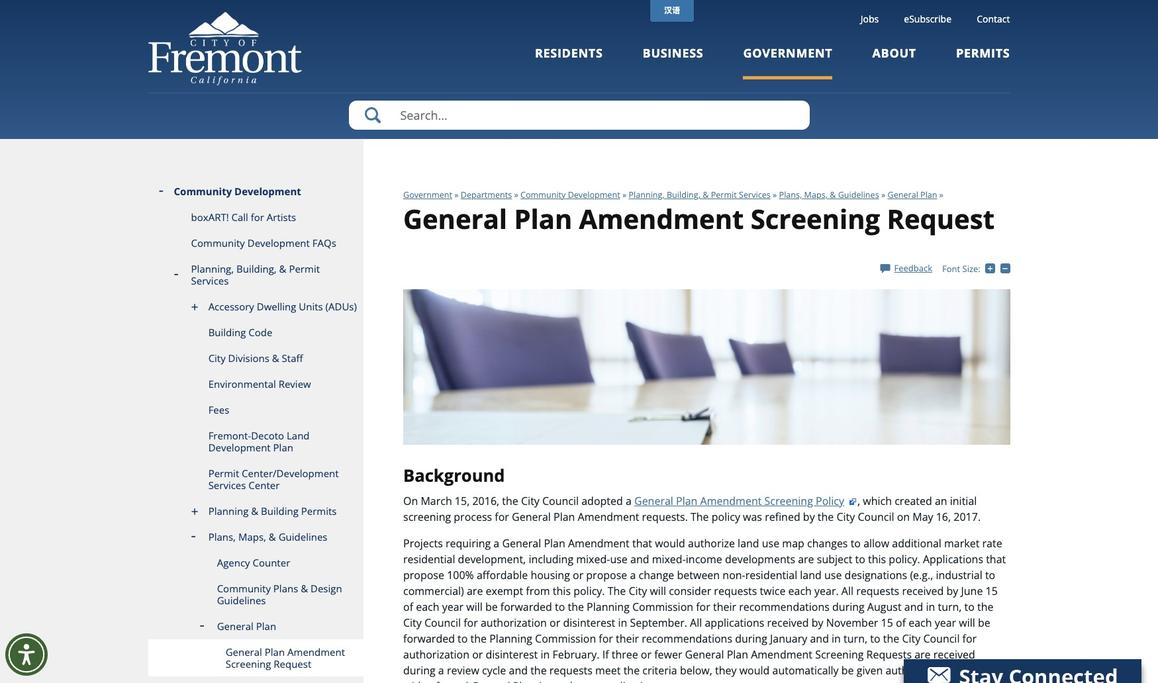 Task type: locate. For each thing, give the bounding box(es) containing it.
1 vertical spatial turn,
[[844, 632, 868, 646]]

background
[[403, 464, 505, 487]]

0 vertical spatial guidelines
[[838, 189, 879, 201]]

2 horizontal spatial will
[[959, 616, 975, 630]]

2 horizontal spatial planning
[[587, 600, 630, 614]]

agency
[[217, 556, 250, 569]]

0 horizontal spatial government
[[403, 189, 452, 201]]

0 horizontal spatial the
[[608, 584, 626, 598]]

& inside "link"
[[269, 530, 276, 544]]

boxart! call for artists
[[191, 211, 296, 224]]

0 horizontal spatial will
[[466, 600, 483, 614]]

to left proceed
[[955, 663, 965, 678]]

1 vertical spatial are
[[467, 584, 483, 598]]

non-
[[723, 568, 745, 583]]

&
[[703, 189, 709, 201], [830, 189, 836, 201], [279, 262, 286, 275], [272, 352, 279, 365], [251, 505, 258, 518], [269, 530, 276, 544], [301, 582, 308, 595]]

planning inside planning & building permits "link"
[[208, 505, 249, 518]]

0 horizontal spatial year
[[442, 600, 464, 614]]

on
[[403, 494, 418, 508]]

development
[[234, 185, 301, 198], [568, 189, 620, 201], [248, 236, 310, 250], [208, 441, 271, 454]]

0 horizontal spatial commission
[[535, 632, 596, 646]]

1 vertical spatial permits
[[301, 505, 337, 518]]

building
[[208, 326, 246, 339], [261, 505, 299, 518]]

use
[[762, 536, 780, 551], [610, 552, 628, 567], [824, 568, 842, 583]]

the up requests
[[883, 632, 899, 646]]

by right refined at the bottom of the page
[[803, 510, 815, 524]]

requests down february.
[[549, 663, 593, 678]]

given
[[857, 663, 883, 678]]

community for community plans & design guidelines
[[217, 582, 271, 595]]

1 vertical spatial permit
[[289, 262, 320, 275]]

designations
[[845, 568, 907, 583]]

this down allow
[[868, 552, 886, 567]]

for down consider
[[696, 600, 710, 614]]

residents
[[535, 45, 603, 61]]

turn, down november
[[844, 632, 868, 646]]

to up requests
[[870, 632, 880, 646]]

city up requests
[[902, 632, 921, 646]]

services
[[739, 189, 771, 201], [191, 274, 229, 287], [208, 479, 246, 492]]

4 » from the left
[[773, 189, 777, 201]]

received up january
[[767, 616, 809, 630]]

received
[[902, 584, 944, 598], [767, 616, 809, 630], [933, 647, 975, 662]]

0 vertical spatial this
[[868, 552, 886, 567]]

0 vertical spatial land
[[738, 536, 759, 551]]

plans, inside "link"
[[208, 530, 236, 544]]

general
[[888, 189, 918, 201], [403, 201, 507, 237], [634, 494, 673, 508], [512, 510, 551, 524], [502, 536, 541, 551], [217, 620, 254, 633], [226, 646, 262, 659], [685, 647, 724, 662], [471, 679, 510, 683]]

0 vertical spatial policy.
[[889, 552, 920, 567]]

authorization down requests
[[886, 663, 952, 678]]

0 vertical spatial the
[[691, 510, 709, 524]]

0 vertical spatial request
[[887, 201, 995, 237]]

each left year.
[[788, 584, 812, 598]]

would
[[655, 536, 685, 551], [739, 663, 770, 678]]

amendment inside , which created an initial screening process for general plan amendment requests. the policy was refined by the city council on may 16, 2017.
[[578, 510, 639, 524]]

+
[[995, 262, 1000, 274]]

residential down projects
[[403, 552, 455, 567]]

0 horizontal spatial general plan link
[[148, 614, 364, 640]]

the down the housing
[[568, 600, 584, 614]]

government » departments » community development » planning, building, & permit services » plans, maps, & guidelines » general plan general plan amendment screening request
[[403, 189, 995, 237]]

to
[[851, 536, 861, 551], [855, 552, 865, 567], [985, 568, 995, 583], [555, 600, 565, 614], [965, 600, 975, 614], [458, 632, 468, 646], [870, 632, 880, 646], [955, 663, 965, 678]]

0 vertical spatial planning,
[[629, 189, 665, 201]]

0 vertical spatial will
[[650, 584, 666, 598]]

maps, inside government » departments » community development » planning, building, & permit services » plans, maps, & guidelines » general plan general plan amendment screening request
[[804, 189, 828, 201]]

below,
[[680, 663, 712, 678]]

1 horizontal spatial disinterest
[[563, 616, 615, 630]]

propose left "change"
[[586, 568, 627, 583]]

0 vertical spatial maps,
[[804, 189, 828, 201]]

city down policy
[[837, 510, 855, 524]]

1 vertical spatial guidelines
[[279, 530, 327, 544]]

& inside "planning, building, & permit services"
[[279, 262, 286, 275]]

residential up the twice
[[745, 568, 797, 583]]

0 horizontal spatial of
[[403, 600, 413, 614]]

2 vertical spatial guidelines
[[217, 594, 266, 607]]

requests
[[867, 647, 912, 662]]

0 horizontal spatial planning, building, & permit services link
[[148, 256, 364, 294]]

be down june
[[978, 616, 990, 630]]

will down june
[[959, 616, 975, 630]]

0 horizontal spatial use
[[610, 552, 628, 567]]

0 horizontal spatial planning,
[[191, 262, 234, 275]]

0 vertical spatial commission
[[632, 600, 693, 614]]

will down "change"
[[650, 584, 666, 598]]

or
[[573, 568, 583, 583], [550, 616, 560, 630], [472, 647, 483, 662], [641, 647, 652, 662]]

government inside government » departments » community development » planning, building, & permit services » plans, maps, & guidelines » general plan general plan amendment screening request
[[403, 189, 452, 201]]

changes
[[807, 536, 848, 551]]

0 vertical spatial plans,
[[779, 189, 802, 201]]

0 horizontal spatial request
[[274, 658, 311, 671]]

including
[[529, 552, 574, 567]]

0 horizontal spatial be
[[485, 600, 498, 614]]

by down year.
[[812, 616, 823, 630]]

to up review
[[458, 632, 468, 646]]

permits
[[956, 45, 1010, 61], [301, 505, 337, 518]]

0 horizontal spatial building
[[208, 326, 246, 339]]

100%
[[447, 568, 474, 583]]

& inside "link"
[[251, 505, 258, 518]]

plan inside fremont-decoto land development plan
[[273, 441, 293, 454]]

16,
[[936, 510, 951, 524]]

0 vertical spatial recommendations
[[739, 600, 830, 614]]

0 vertical spatial building
[[208, 326, 246, 339]]

land up developments
[[738, 536, 759, 551]]

city down "change"
[[629, 584, 647, 598]]

their up applications
[[713, 600, 736, 614]]

0 horizontal spatial plans,
[[208, 530, 236, 544]]

land up year.
[[800, 568, 822, 583]]

use down subject
[[824, 568, 842, 583]]

requests down designations
[[856, 584, 899, 598]]

are
[[798, 552, 814, 567], [467, 584, 483, 598], [915, 647, 931, 662]]

1 vertical spatial that
[[986, 552, 1006, 567]]

plans
[[273, 582, 298, 595]]

permit inside "planning, building, & permit services"
[[289, 262, 320, 275]]

community for community development
[[174, 185, 232, 198]]

disinterest
[[563, 616, 615, 630], [486, 647, 538, 662]]

2 mixed- from the left
[[652, 552, 686, 567]]

1 vertical spatial maps,
[[238, 530, 266, 544]]

0 vertical spatial turn,
[[938, 600, 962, 614]]

amendment inside general plan amendment screening request
[[287, 646, 345, 659]]

planning up if
[[587, 600, 630, 614]]

1 vertical spatial authorization
[[403, 647, 469, 662]]

year
[[442, 600, 464, 614], [935, 616, 956, 630]]

forwarded up 'with'
[[403, 632, 455, 646]]

all right year.
[[842, 584, 854, 598]]

would right they
[[739, 663, 770, 678]]

1 » from the left
[[454, 189, 459, 201]]

year down industrial
[[935, 616, 956, 630]]

0 vertical spatial during
[[832, 600, 865, 614]]

by inside , which created an initial screening process for general plan amendment requests. the policy was refined by the city council on may 16, 2017.
[[803, 510, 815, 524]]

1 horizontal spatial general plan link
[[888, 189, 937, 201]]

1 horizontal spatial government link
[[743, 45, 833, 79]]

by down industrial
[[947, 584, 958, 598]]

1 vertical spatial planning
[[587, 600, 630, 614]]

services inside "planning, building, & permit services"
[[191, 274, 229, 287]]

they
[[715, 663, 737, 678]]

use up developments
[[762, 536, 780, 551]]

screening inside projects requiring a general plan amendment that would authorize land use map changes to allow additional market rate residential development, including mixed-use and mixed-income developments are subject to this policy. applications that propose 100% affordable housing or propose a change between non-residential land use designations (e.g., industrial to commercial) are exempt from this policy. the city will consider requests twice each year. all requests received by june 15 of each year will be forwarded to the planning commission for their recommendations during august and in turn, to the city council for authorization or disinterest in september. all applications received by november 15 of each year will be forwarded to the planning commission for their recommendations during january and in turn, to the city council for authorization or disinterest in february. if three or fewer general plan amendment screening requests are received during a review cycle and the requests meet the criteria below, they would automatically be given authorization to proceed with a formal general plan amendment application:
[[815, 647, 864, 662]]

automatically
[[772, 663, 839, 678]]

1 horizontal spatial planning,
[[629, 189, 665, 201]]

building down 'accessory'
[[208, 326, 246, 339]]

faqs
[[312, 236, 336, 250]]

their
[[713, 600, 736, 614], [616, 632, 639, 646]]

2 horizontal spatial be
[[978, 616, 990, 630]]

are down map
[[798, 552, 814, 567]]

mixed- right including
[[576, 552, 610, 567]]

in up "three" at the right
[[618, 616, 627, 630]]

1 horizontal spatial all
[[842, 584, 854, 598]]

1 mixed- from the left
[[576, 552, 610, 567]]

the inside projects requiring a general plan amendment that would authorize land use map changes to allow additional market rate residential development, including mixed-use and mixed-income developments are subject to this policy. applications that propose 100% affordable housing or propose a change between non-residential land use designations (e.g., industrial to commercial) are exempt from this policy. the city will consider requests twice each year. all requests received by june 15 of each year will be forwarded to the planning commission for their recommendations during august and in turn, to the city council for authorization or disinterest in september. all applications received by november 15 of each year will be forwarded to the planning commission for their recommendations during january and in turn, to the city council for authorization or disinterest in february. if three or fewer general plan amendment screening requests are received during a review cycle and the requests meet the criteria below, they would automatically be given authorization to proceed with a formal general plan amendment application:
[[608, 584, 626, 598]]

in down (e.g.,
[[926, 600, 935, 614]]

0 vertical spatial forwarded
[[501, 600, 552, 614]]

plans, maps, & guidelines
[[208, 530, 327, 544]]

1 horizontal spatial propose
[[586, 568, 627, 583]]

general inside , which created an initial screening process for general plan amendment requests. the policy was refined by the city council on may 16, 2017.
[[512, 510, 551, 524]]

plan
[[920, 189, 937, 201], [514, 201, 572, 237], [273, 441, 293, 454], [676, 494, 698, 508], [554, 510, 575, 524], [544, 536, 565, 551], [256, 620, 276, 633], [265, 646, 285, 659], [727, 647, 748, 662], [513, 679, 534, 683]]

of down august
[[896, 616, 906, 630]]

1 vertical spatial policy.
[[574, 584, 605, 598]]

for up if
[[599, 632, 613, 646]]

0 horizontal spatial permit
[[208, 467, 239, 480]]

1 horizontal spatial will
[[650, 584, 666, 598]]

of down commercial)
[[403, 600, 413, 614]]

agency counter link
[[148, 550, 364, 576]]

planning up cycle in the bottom left of the page
[[489, 632, 532, 646]]

1 horizontal spatial year
[[935, 616, 956, 630]]

0 horizontal spatial land
[[738, 536, 759, 551]]

in left february.
[[541, 647, 550, 662]]

are down 100% on the left of page
[[467, 584, 483, 598]]

permits link
[[956, 45, 1010, 79]]

in
[[926, 600, 935, 614], [618, 616, 627, 630], [832, 632, 841, 646], [541, 647, 550, 662]]

income
[[686, 552, 722, 567]]

community inside community plans & design guidelines
[[217, 582, 271, 595]]

commission up "september."
[[632, 600, 693, 614]]

community down agency counter
[[217, 582, 271, 595]]

0 vertical spatial would
[[655, 536, 685, 551]]

city right 2016,
[[521, 494, 540, 508]]

2 vertical spatial permit
[[208, 467, 239, 480]]

community up boxart!
[[174, 185, 232, 198]]

2 vertical spatial authorization
[[886, 663, 952, 678]]

1 horizontal spatial of
[[896, 616, 906, 630]]

general plan link
[[888, 189, 937, 201], [148, 614, 364, 640]]

permits down the contact link
[[956, 45, 1010, 61]]

design
[[311, 582, 342, 595]]

this down the housing
[[553, 584, 571, 598]]

the inside , which created an initial screening process for general plan amendment requests. the policy was refined by the city council on may 16, 2017.
[[691, 510, 709, 524]]

services inside government » departments » community development » planning, building, & permit services » plans, maps, & guidelines » general plan general plan amendment screening request
[[739, 189, 771, 201]]

maps,
[[804, 189, 828, 201], [238, 530, 266, 544]]

1 horizontal spatial planning, building, & permit services link
[[629, 189, 771, 201]]

disinterest up cycle in the bottom left of the page
[[486, 647, 538, 662]]

commission
[[632, 600, 693, 614], [535, 632, 596, 646]]

center
[[249, 479, 280, 492]]

1 horizontal spatial their
[[713, 600, 736, 614]]

15 right june
[[986, 584, 998, 598]]

-
[[1010, 262, 1013, 274]]

building inside "link"
[[261, 505, 299, 518]]

a
[[626, 494, 632, 508], [494, 536, 499, 551], [630, 568, 636, 583], [438, 663, 444, 678], [427, 679, 433, 683]]

3 » from the left
[[622, 189, 627, 201]]

services inside permit center/development services center
[[208, 479, 246, 492]]

turn, down june
[[938, 600, 962, 614]]

consider
[[669, 584, 711, 598]]

departments link
[[461, 189, 512, 201]]

community down boxart!
[[191, 236, 245, 250]]

2 horizontal spatial each
[[909, 616, 932, 630]]

the left policy
[[691, 510, 709, 524]]

0 vertical spatial planning, building, & permit services link
[[629, 189, 771, 201]]

request down general plan
[[274, 658, 311, 671]]

be down exempt
[[485, 600, 498, 614]]

process
[[454, 510, 492, 524]]

council down which at the right
[[858, 510, 894, 524]]

use down on march 15, 2016, the city council adopted a general plan amendment screening policy
[[610, 552, 628, 567]]

0 horizontal spatial plans, maps, & guidelines link
[[148, 524, 364, 550]]

1 vertical spatial request
[[274, 658, 311, 671]]

gpa screening request image
[[403, 289, 1010, 445]]

0 horizontal spatial recommendations
[[642, 632, 732, 646]]

1 vertical spatial commission
[[535, 632, 596, 646]]

1 horizontal spatial requests
[[714, 584, 757, 598]]

2 vertical spatial are
[[915, 647, 931, 662]]

formal
[[436, 679, 468, 683]]

0 horizontal spatial government link
[[403, 189, 452, 201]]

affordable
[[477, 568, 528, 583]]

0 horizontal spatial permits
[[301, 505, 337, 518]]

1 vertical spatial building
[[261, 505, 299, 518]]

was
[[743, 510, 762, 524]]

building, inside "planning, building, & permit services"
[[236, 262, 277, 275]]

and right august
[[904, 600, 923, 614]]

or down from
[[550, 616, 560, 630]]

requests.
[[642, 510, 688, 524]]

authorize
[[688, 536, 735, 551]]

fewer
[[654, 647, 682, 662]]

authorization up formal
[[403, 647, 469, 662]]

a left "change"
[[630, 568, 636, 583]]

0 horizontal spatial disinterest
[[486, 647, 538, 662]]

permit
[[711, 189, 737, 201], [289, 262, 320, 275], [208, 467, 239, 480]]

the down policy
[[818, 510, 834, 524]]

city left divisions
[[208, 352, 226, 365]]

15,
[[455, 494, 470, 508]]

this
[[868, 552, 886, 567], [553, 584, 571, 598]]

city
[[208, 352, 226, 365], [521, 494, 540, 508], [837, 510, 855, 524], [629, 584, 647, 598], [403, 616, 422, 630], [902, 632, 921, 646]]

plans, maps, & guidelines link
[[779, 189, 879, 201], [148, 524, 364, 550]]

0 vertical spatial that
[[632, 536, 652, 551]]

1 horizontal spatial plans,
[[779, 189, 802, 201]]

2 horizontal spatial authorization
[[886, 663, 952, 678]]

0 horizontal spatial maps,
[[238, 530, 266, 544]]

1 horizontal spatial be
[[841, 663, 854, 678]]

projects
[[403, 536, 443, 551]]

2 horizontal spatial permit
[[711, 189, 737, 201]]

,
[[858, 494, 860, 508]]

1 horizontal spatial residential
[[745, 568, 797, 583]]

permits down center/development
[[301, 505, 337, 518]]

each up requests
[[909, 616, 932, 630]]

screening inside government » departments » community development » planning, building, & permit services » plans, maps, & guidelines » general plan general plan amendment screening request
[[751, 201, 880, 237]]

1 horizontal spatial building
[[261, 505, 299, 518]]

authorization down exempt
[[481, 616, 547, 630]]

commission up february.
[[535, 632, 596, 646]]

general plan amendment screening request
[[226, 646, 345, 671]]

15
[[986, 584, 998, 598], [881, 616, 893, 630]]

guidelines inside community plans & design guidelines
[[217, 594, 266, 607]]

that
[[632, 536, 652, 551], [986, 552, 1006, 567]]

1 horizontal spatial request
[[887, 201, 995, 237]]

are right requests
[[915, 647, 931, 662]]

policy. right from
[[574, 584, 605, 598]]

2 » from the left
[[514, 189, 518, 201]]

building, inside government » departments » community development » planning, building, & permit services » plans, maps, & guidelines » general plan general plan amendment screening request
[[667, 189, 701, 201]]

policy. down additional
[[889, 552, 920, 567]]

request up font on the right
[[887, 201, 995, 237]]

0 vertical spatial government
[[743, 45, 833, 61]]

would down requests.
[[655, 536, 685, 551]]

housing
[[531, 568, 570, 583]]

environmental
[[208, 377, 276, 391]]

disinterest up february.
[[563, 616, 615, 630]]

plans, inside government » departments » community development » planning, building, & permit services » plans, maps, & guidelines » general plan general plan amendment screening request
[[779, 189, 802, 201]]

amendment inside government » departments » community development » planning, building, & permit services » plans, maps, & guidelines » general plan general plan amendment screening request
[[579, 201, 744, 237]]

their up "three" at the right
[[616, 632, 639, 646]]

initial
[[950, 494, 977, 508]]

permit center/development services center
[[208, 467, 339, 492]]

general inside general plan amendment screening request
[[226, 646, 262, 659]]

guidelines inside government » departments » community development » planning, building, & permit services » plans, maps, & guidelines » general plan general plan amendment screening request
[[838, 189, 879, 201]]

each down commercial)
[[416, 600, 439, 614]]

building up plans, maps, & guidelines
[[261, 505, 299, 518]]

1 horizontal spatial are
[[798, 552, 814, 567]]

be left given
[[841, 663, 854, 678]]

community development faqs
[[191, 236, 336, 250]]

0 horizontal spatial each
[[416, 600, 439, 614]]

all down consider
[[690, 616, 702, 630]]

0 horizontal spatial forwarded
[[403, 632, 455, 646]]

2 vertical spatial services
[[208, 479, 246, 492]]



Task type: vqa. For each thing, say whether or not it's contained in the screenshot.
the top by
yes



Task type: describe. For each thing, give the bounding box(es) containing it.
june
[[961, 584, 983, 598]]

dwelling
[[257, 300, 296, 313]]

requiring
[[446, 536, 491, 551]]

the right 2016,
[[502, 494, 518, 508]]

a right adopted in the right of the page
[[626, 494, 632, 508]]

1 vertical spatial by
[[947, 584, 958, 598]]

land
[[287, 429, 310, 442]]

1 horizontal spatial turn,
[[938, 600, 962, 614]]

between
[[677, 568, 720, 583]]

community inside government » departments » community development » planning, building, & permit services » plans, maps, & guidelines » general plan general plan amendment screening request
[[521, 189, 566, 201]]

2017.
[[954, 510, 981, 524]]

1 horizontal spatial would
[[739, 663, 770, 678]]

screening inside general plan amendment screening request
[[226, 658, 271, 671]]

code
[[249, 326, 272, 339]]

0 vertical spatial general plan link
[[888, 189, 937, 201]]

permit inside government » departments » community development » planning, building, & permit services » plans, maps, & guidelines » general plan general plan amendment screening request
[[711, 189, 737, 201]]

twice
[[760, 584, 786, 598]]

which
[[863, 494, 892, 508]]

1 vertical spatial plans, maps, & guidelines link
[[148, 524, 364, 550]]

2 vertical spatial each
[[909, 616, 932, 630]]

government for government
[[743, 45, 833, 61]]

for right call
[[251, 211, 264, 224]]

the up cycle in the bottom left of the page
[[471, 632, 487, 646]]

request inside government » departments » community development » planning, building, & permit services » plans, maps, & guidelines » general plan general plan amendment screening request
[[887, 201, 995, 237]]

1 vertical spatial land
[[800, 568, 822, 583]]

review
[[279, 377, 311, 391]]

contact link
[[977, 13, 1010, 25]]

permits inside "link"
[[301, 505, 337, 518]]

applications
[[923, 552, 983, 567]]

additional
[[892, 536, 942, 551]]

to up designations
[[855, 552, 865, 567]]

1 horizontal spatial 15
[[986, 584, 998, 598]]

january
[[770, 632, 807, 646]]

2 horizontal spatial use
[[824, 568, 842, 583]]

0 vertical spatial received
[[902, 584, 944, 598]]

community for community development faqs
[[191, 236, 245, 250]]

0 horizontal spatial community development link
[[148, 179, 364, 205]]

and up "change"
[[630, 552, 649, 567]]

1 horizontal spatial commission
[[632, 600, 693, 614]]

permit center/development services center link
[[148, 461, 364, 499]]

a up formal
[[438, 663, 444, 678]]

2 horizontal spatial requests
[[856, 584, 899, 598]]

or up review
[[472, 647, 483, 662]]

0 horizontal spatial that
[[632, 536, 652, 551]]

council left adopted in the right of the page
[[542, 494, 579, 508]]

community plans & design guidelines
[[217, 582, 342, 607]]

adopted
[[582, 494, 623, 508]]

change
[[639, 568, 674, 583]]

0 horizontal spatial their
[[616, 632, 639, 646]]

fees link
[[148, 397, 364, 423]]

an
[[935, 494, 947, 508]]

accessory dwelling units (adus) link
[[148, 294, 364, 320]]

1 vertical spatial this
[[553, 584, 571, 598]]

subject
[[817, 552, 852, 567]]

2 propose from the left
[[586, 568, 627, 583]]

criteria
[[643, 663, 677, 678]]

the up application:
[[624, 663, 640, 678]]

city inside city divisions & staff link
[[208, 352, 226, 365]]

2 vertical spatial will
[[959, 616, 975, 630]]

1 vertical spatial forwarded
[[403, 632, 455, 646]]

september.
[[630, 616, 687, 630]]

, which created an initial screening process for general plan amendment requests. the policy was refined by the city council on may 16, 2017.
[[403, 494, 981, 524]]

feedback link
[[880, 262, 932, 274]]

rate
[[982, 536, 1002, 551]]

request inside general plan amendment screening request
[[274, 658, 311, 671]]

planning & building permits link
[[148, 499, 364, 524]]

projects requiring a general plan amendment that would authorize land use map changes to allow additional market rate residential development, including mixed-use and mixed-income developments are subject to this policy. applications that propose 100% affordable housing or propose a change between non-residential land use designations (e.g., industrial to commercial) are exempt from this policy. the city will consider requests twice each year. all requests received by june 15 of each year will be forwarded to the planning commission for their recommendations during august and in turn, to the city council for authorization or disinterest in september. all applications received by november 15 of each year will be forwarded to the planning commission for their recommendations during january and in turn, to the city council for authorization or disinterest in february. if three or fewer general plan amendment screening requests are received during a review cycle and the requests meet the criteria below, they would automatically be given authorization to proceed with a formal general plan amendment application:
[[403, 536, 1008, 683]]

created
[[895, 494, 932, 508]]

the right cycle in the bottom left of the page
[[530, 663, 547, 678]]

5 » from the left
[[881, 189, 885, 201]]

exempt
[[486, 584, 523, 598]]

0 vertical spatial be
[[485, 600, 498, 614]]

2 vertical spatial be
[[841, 663, 854, 678]]

council down industrial
[[923, 632, 960, 646]]

city inside , which created an initial screening process for general plan amendment requests. the policy was refined by the city council on may 16, 2017.
[[837, 510, 855, 524]]

city down commercial)
[[403, 616, 422, 630]]

fees
[[208, 403, 229, 417]]

environmental review link
[[148, 371, 364, 397]]

planning, inside "planning, building, & permit services"
[[191, 262, 234, 275]]

general plan
[[217, 620, 276, 633]]

1 horizontal spatial use
[[762, 536, 780, 551]]

2 vertical spatial received
[[933, 647, 975, 662]]

1 vertical spatial year
[[935, 616, 956, 630]]

and right cycle in the bottom left of the page
[[509, 663, 528, 678]]

0 vertical spatial authorization
[[481, 616, 547, 630]]

city divisions & staff
[[208, 352, 303, 365]]

may
[[913, 510, 933, 524]]

font size: link
[[942, 263, 980, 275]]

general plan amendment screening request link
[[148, 640, 364, 677]]

policy
[[816, 494, 844, 508]]

& inside community plans & design guidelines
[[301, 582, 308, 595]]

0 horizontal spatial turn,
[[844, 632, 868, 646]]

jobs
[[861, 13, 879, 25]]

2 vertical spatial by
[[812, 616, 823, 630]]

0 horizontal spatial would
[[655, 536, 685, 551]]

about link
[[872, 45, 916, 79]]

market
[[944, 536, 980, 551]]

for up proceed
[[963, 632, 977, 646]]

1 vertical spatial received
[[767, 616, 809, 630]]

fremont-decoto land development plan link
[[148, 423, 364, 461]]

columnusercontrol3 main content
[[364, 139, 1013, 683]]

the inside , which created an initial screening process for general plan amendment requests. the policy was refined by the city council on may 16, 2017.
[[818, 510, 834, 524]]

november
[[826, 616, 878, 630]]

for inside , which created an initial screening process for general plan amendment requests. the policy was refined by the city council on may 16, 2017.
[[495, 510, 509, 524]]

council inside , which created an initial screening process for general plan amendment requests. the policy was refined by the city council on may 16, 2017.
[[858, 510, 894, 524]]

0 horizontal spatial policy.
[[574, 584, 605, 598]]

accessory dwelling units (adus)
[[208, 300, 357, 313]]

a right 'with'
[[427, 679, 433, 683]]

1 vertical spatial general plan link
[[148, 614, 364, 640]]

1 vertical spatial government link
[[403, 189, 452, 201]]

community development faqs link
[[148, 230, 364, 256]]

government for government » departments » community development » planning, building, & permit services » plans, maps, & guidelines » general plan general plan amendment screening request
[[403, 189, 452, 201]]

community plans & design guidelines link
[[148, 576, 364, 614]]

1 propose from the left
[[403, 568, 444, 583]]

font
[[942, 263, 960, 275]]

1 horizontal spatial permits
[[956, 45, 1010, 61]]

to down the housing
[[555, 600, 565, 614]]

1 horizontal spatial during
[[735, 632, 767, 646]]

and right january
[[810, 632, 829, 646]]

0 vertical spatial each
[[788, 584, 812, 598]]

contact
[[977, 13, 1010, 25]]

if
[[602, 647, 609, 662]]

the down june
[[977, 600, 994, 614]]

1 vertical spatial will
[[466, 600, 483, 614]]

1 horizontal spatial this
[[868, 552, 886, 567]]

stay connected image
[[904, 653, 1140, 683]]

planning, building, & permit services
[[191, 262, 320, 287]]

0 horizontal spatial during
[[403, 663, 436, 678]]

jobs link
[[861, 13, 879, 25]]

environmental review
[[208, 377, 311, 391]]

0 horizontal spatial all
[[690, 616, 702, 630]]

size:
[[962, 263, 980, 275]]

allow
[[864, 536, 889, 551]]

0 horizontal spatial requests
[[549, 663, 593, 678]]

general plan amendment screening policy link
[[634, 494, 858, 508]]

1 vertical spatial use
[[610, 552, 628, 567]]

planning, inside government » departments » community development » planning, building, & permit services » plans, maps, & guidelines » general plan general plan amendment screening request
[[629, 189, 665, 201]]

proceed
[[967, 663, 1008, 678]]

1 horizontal spatial forwarded
[[501, 600, 552, 614]]

to right industrial
[[985, 568, 995, 583]]

+ link
[[985, 262, 1000, 274]]

esubscribe
[[904, 13, 952, 25]]

for up review
[[464, 616, 478, 630]]

1 horizontal spatial community development link
[[521, 189, 620, 201]]

to left allow
[[851, 536, 861, 551]]

1 horizontal spatial planning
[[489, 632, 532, 646]]

1 vertical spatial planning, building, & permit services link
[[148, 256, 364, 294]]

departments
[[461, 189, 512, 201]]

to down june
[[965, 600, 975, 614]]

three
[[612, 647, 638, 662]]

developments
[[725, 552, 795, 567]]

0 horizontal spatial authorization
[[403, 647, 469, 662]]

accessory
[[208, 300, 254, 313]]

1 vertical spatial each
[[416, 600, 439, 614]]

february.
[[553, 647, 600, 662]]

a up development,
[[494, 536, 499, 551]]

industrial
[[936, 568, 983, 583]]

applications
[[705, 616, 764, 630]]

maps, inside plans, maps, & guidelines "link"
[[238, 530, 266, 544]]

council down commercial)
[[424, 616, 461, 630]]

decoto
[[251, 429, 284, 442]]

counter
[[253, 556, 290, 569]]

Search text field
[[349, 101, 810, 130]]

font size:
[[942, 263, 980, 275]]

1 vertical spatial 15
[[881, 616, 893, 630]]

plan inside general plan amendment screening request
[[265, 646, 285, 659]]

commercial)
[[403, 584, 464, 598]]

0 vertical spatial of
[[403, 600, 413, 614]]

in down november
[[832, 632, 841, 646]]

or up criteria
[[641, 647, 652, 662]]

meet
[[595, 663, 621, 678]]

2 horizontal spatial are
[[915, 647, 931, 662]]

1 vertical spatial be
[[978, 616, 990, 630]]

policy
[[712, 510, 740, 524]]

0 vertical spatial all
[[842, 584, 854, 598]]

development inside fremont-decoto land development plan
[[208, 441, 271, 454]]

august
[[867, 600, 902, 614]]

development inside government » departments » community development » planning, building, & permit services » plans, maps, & guidelines » general plan general plan amendment screening request
[[568, 189, 620, 201]]

1 horizontal spatial guidelines
[[279, 530, 327, 544]]

city divisions & staff link
[[148, 346, 364, 371]]

or right the housing
[[573, 568, 583, 583]]

staff
[[282, 352, 303, 365]]

(adus)
[[326, 300, 357, 313]]

plans, maps, & guidelines link inside columnusercontrol3 main content
[[779, 189, 879, 201]]

0 vertical spatial are
[[798, 552, 814, 567]]

1 horizontal spatial that
[[986, 552, 1006, 567]]

building code link
[[148, 320, 364, 346]]

permit inside permit center/development services center
[[208, 467, 239, 480]]

march
[[421, 494, 452, 508]]

0 vertical spatial government link
[[743, 45, 833, 79]]

0 horizontal spatial residential
[[403, 552, 455, 567]]

fremont-decoto land development plan
[[208, 429, 310, 454]]

building code
[[208, 326, 272, 339]]

plan inside , which created an initial screening process for general plan amendment requests. the policy was refined by the city council on may 16, 2017.
[[554, 510, 575, 524]]

feedback
[[894, 262, 932, 274]]



